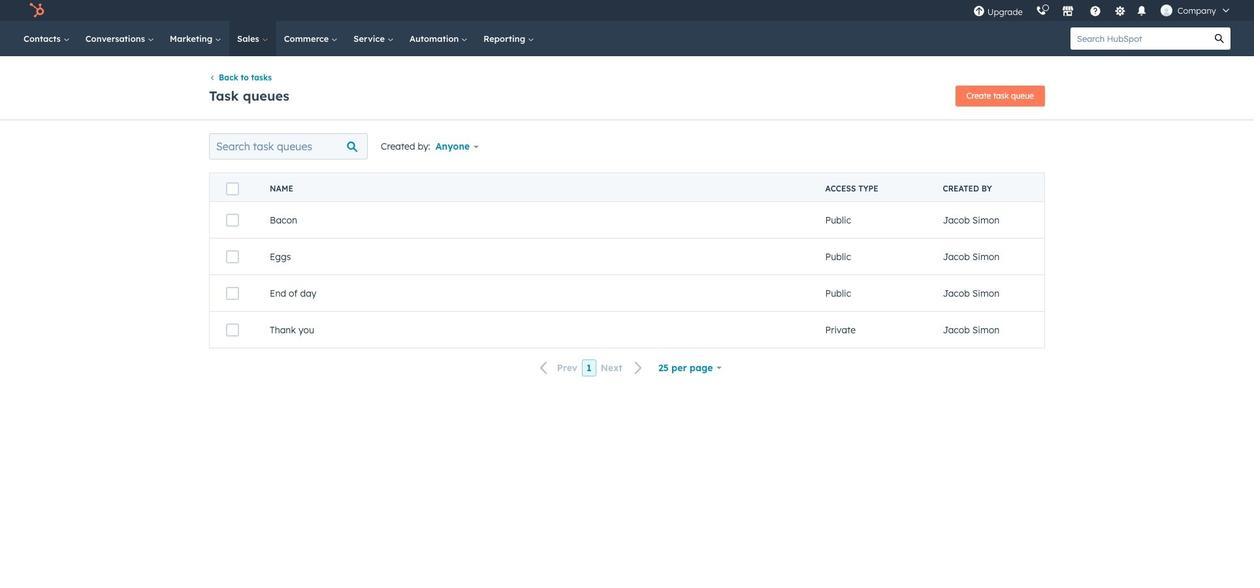 Task type: vqa. For each thing, say whether or not it's contained in the screenshot.
the right 'with'
no



Task type: locate. For each thing, give the bounding box(es) containing it.
jacob simon image
[[1161, 5, 1173, 16]]

pagination navigation
[[533, 359, 651, 376]]

Search task queues search field
[[209, 134, 368, 160]]

menu
[[967, 0, 1239, 21]]

marketplaces image
[[1063, 6, 1074, 18]]

banner
[[209, 82, 1046, 107]]



Task type: describe. For each thing, give the bounding box(es) containing it.
Search HubSpot search field
[[1071, 27, 1209, 50]]



